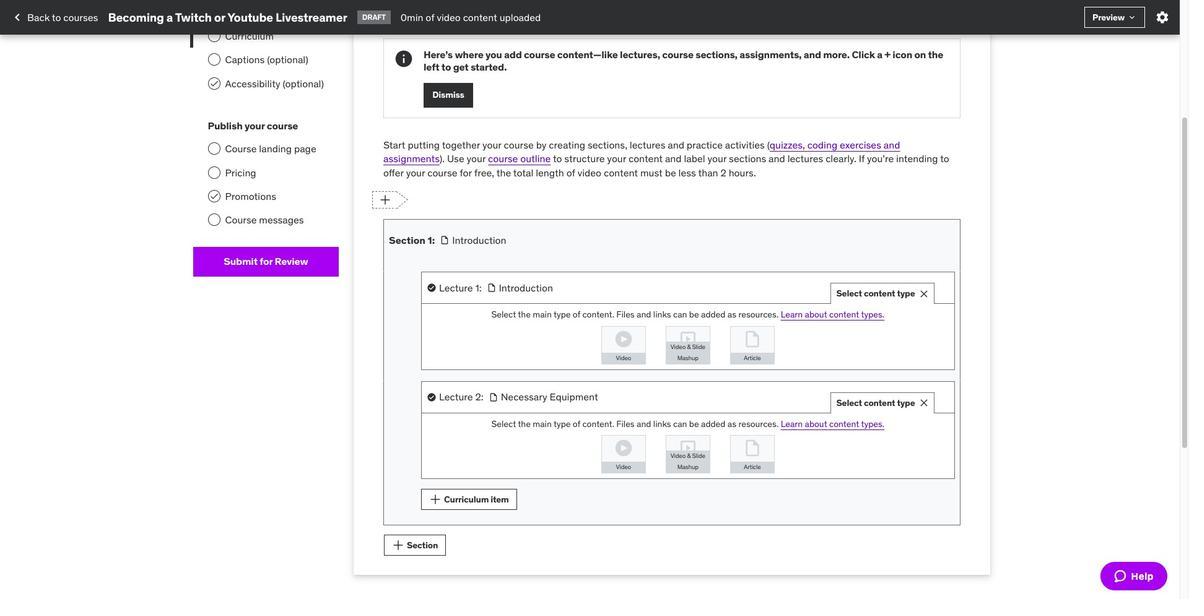 Task type: describe. For each thing, give the bounding box(es) containing it.
on
[[915, 49, 926, 61]]

close image for necessary equipment
[[918, 397, 930, 410]]

xsmall image right section 1:
[[440, 235, 450, 245]]

0 vertical spatial video
[[437, 11, 461, 23]]

you're
[[867, 153, 894, 165]]

completed image for film & edit
[[209, 7, 219, 17]]

). use your course outline to structure your content and label your sections and lectures clearly.
[[440, 153, 857, 165]]

0min
[[401, 11, 423, 23]]

quizzes, coding exercises and assignments
[[384, 139, 901, 165]]

1 vertical spatial dismiss button
[[424, 83, 473, 108]]

for inside button
[[260, 255, 273, 268]]

total
[[514, 166, 534, 179]]

coding
[[808, 139, 838, 151]]

assignments,
[[740, 49, 802, 61]]

expand image for necessary equipment
[[919, 390, 933, 405]]

be for introduction
[[690, 309, 699, 320]]

lectures,
[[620, 49, 660, 61]]

uploaded
[[500, 11, 541, 23]]

video & slide mashup for introduction
[[671, 343, 706, 362]]

0 vertical spatial introduction
[[452, 234, 506, 246]]

course right add
[[524, 49, 555, 61]]

activities
[[725, 139, 765, 151]]

label
[[684, 153, 706, 165]]

added for necessary equipment
[[701, 419, 726, 430]]

accessibility (optional) link
[[193, 72, 339, 95]]

together
[[442, 139, 480, 151]]

clearly.
[[826, 153, 857, 165]]

here's
[[424, 49, 453, 61]]

types. for introduction
[[861, 309, 885, 320]]

to inside here's where you add course content—like lectures, course sections, assignments, and more. click a + icon on the left to get started.
[[442, 60, 451, 73]]

captions (optional) link
[[193, 48, 339, 72]]

content. for introduction
[[583, 309, 615, 320]]

if you're intending to offer your course for free, the total length of video content must be less than 2 hours.
[[384, 153, 950, 179]]

completed element for accessibility
[[208, 77, 220, 90]]

pricing link
[[193, 161, 339, 185]]

be for necessary equipment
[[690, 419, 699, 430]]

close image for introduction
[[918, 288, 930, 300]]

more.
[[824, 49, 850, 61]]

back to courses
[[27, 11, 98, 23]]

offer
[[384, 166, 404, 179]]

).
[[440, 153, 445, 165]]

than
[[699, 166, 718, 179]]

practice
[[687, 139, 723, 151]]

youtube
[[228, 10, 273, 25]]

hours.
[[729, 166, 756, 179]]

0 vertical spatial &
[[247, 6, 253, 18]]

lecture 2:
[[439, 391, 484, 404]]

can for necessary equipment
[[674, 419, 687, 430]]

course inside if you're intending to offer your course for free, the total length of video content must be less than 2 hours.
[[428, 166, 458, 179]]

promotions link
[[193, 185, 339, 208]]

medium image
[[10, 10, 25, 25]]

learn for introduction
[[781, 309, 803, 320]]

resources. for necessary equipment
[[739, 419, 779, 430]]

the inside here's where you add course content—like lectures, course sections, assignments, and more. click a + icon on the left to get started.
[[929, 49, 944, 61]]

accessibility
[[225, 77, 280, 90]]

course up free,
[[488, 153, 518, 165]]

if
[[859, 153, 865, 165]]

course right lectures,
[[663, 49, 694, 61]]

use
[[447, 153, 464, 165]]

select the main type of content. files and links can be added as resources. learn about content types. for necessary equipment
[[492, 419, 885, 430]]

incomplete image for curriculum
[[208, 30, 220, 42]]

to up length
[[553, 153, 562, 165]]

article for necessary equipment
[[744, 464, 761, 472]]

learn about content types. link for necessary equipment
[[781, 419, 885, 430]]

submit
[[224, 255, 258, 268]]

publish your course
[[208, 120, 298, 132]]

& for introduction
[[687, 343, 691, 351]]

added for introduction
[[701, 309, 726, 320]]

2:
[[476, 391, 484, 404]]

0 vertical spatial a
[[167, 10, 173, 25]]

start
[[384, 139, 406, 151]]

xsmall image inside preview dropdown button
[[1128, 12, 1138, 22]]

video button for introduction
[[602, 327, 645, 364]]

twitch
[[175, 10, 212, 25]]

review
[[275, 255, 308, 268]]

accessibility (optional)
[[225, 77, 324, 90]]

completed element for film
[[208, 6, 220, 18]]

video & slide mashup button for introduction
[[667, 327, 710, 364]]

film
[[225, 6, 244, 18]]

incomplete image for pricing
[[208, 166, 220, 179]]

film & edit link
[[193, 0, 339, 24]]

courses
[[63, 11, 98, 23]]

course landing page link
[[193, 137, 339, 161]]

lecture 1:
[[439, 282, 482, 294]]

curriculum item button
[[421, 490, 517, 511]]

icon
[[893, 49, 913, 61]]

free,
[[474, 166, 495, 179]]

files for introduction
[[617, 309, 635, 320]]

course for course landing page
[[225, 143, 257, 155]]

learn for necessary equipment
[[781, 419, 803, 430]]

links for necessary equipment
[[654, 419, 671, 430]]

less
[[679, 166, 696, 179]]

intending
[[897, 153, 938, 165]]

draft
[[362, 12, 386, 22]]

as for necessary equipment
[[728, 419, 737, 430]]

incomplete image for course messages
[[208, 214, 220, 226]]

for inside if you're intending to offer your course for free, the total length of video content must be less than 2 hours.
[[460, 166, 472, 179]]

exercises
[[840, 139, 882, 151]]

resources. for introduction
[[739, 309, 779, 320]]

incomplete image for captions (optional)
[[208, 53, 220, 66]]

promotions
[[225, 190, 276, 203]]

content. for necessary equipment
[[583, 419, 615, 430]]

outline
[[521, 153, 551, 165]]

film & edit
[[225, 6, 272, 18]]

your inside if you're intending to offer your course for free, the total length of video content must be less than 2 hours.
[[406, 166, 425, 179]]

1 vertical spatial introduction
[[499, 282, 553, 294]]

completed image
[[209, 192, 219, 201]]

messages
[[259, 214, 304, 226]]

creating
[[549, 139, 586, 151]]

video & slide mashup button for necessary equipment
[[667, 436, 710, 473]]

about for introduction
[[805, 309, 828, 320]]

structure
[[565, 153, 605, 165]]

started.
[[471, 60, 507, 73]]

xsmall image right the lecture 1:
[[487, 283, 497, 293]]

1: for section 1:
[[428, 234, 435, 246]]

video button for necessary equipment
[[602, 436, 645, 473]]

a inside here's where you add course content—like lectures, course sections, assignments, and more. click a + icon on the left to get started.
[[877, 49, 883, 61]]

course messages
[[225, 214, 304, 226]]

quizzes,
[[770, 139, 805, 151]]

completed image for accessibility (optional)
[[209, 79, 219, 88]]

be inside if you're intending to offer your course for free, the total length of video content must be less than 2 hours.
[[665, 166, 676, 179]]

curriculum for curriculum item
[[444, 494, 489, 505]]

dismiss for bottom 'dismiss' button
[[433, 89, 465, 101]]

captions (optional)
[[225, 53, 308, 66]]

video inside if you're intending to offer your course for free, the total length of video content must be less than 2 hours.
[[578, 166, 602, 179]]

click
[[852, 49, 875, 61]]

submit for review button
[[193, 247, 339, 277]]

must
[[641, 166, 663, 179]]

necessary equipment
[[501, 391, 598, 404]]



Task type: locate. For each thing, give the bounding box(es) containing it.
dismiss down 'get'
[[433, 89, 465, 101]]

dismiss button down 'get'
[[424, 83, 473, 108]]

1 lecture from the top
[[439, 282, 473, 294]]

incomplete image inside course messages link
[[208, 214, 220, 226]]

1 video & slide mashup button from the top
[[667, 327, 710, 364]]

lectures up ). use your course outline to structure your content and label your sections and lectures clearly. at top
[[630, 139, 666, 151]]

item
[[491, 494, 509, 505]]

1 vertical spatial video button
[[602, 436, 645, 473]]

1 vertical spatial learn about content types. link
[[781, 419, 885, 430]]

1 expand image from the top
[[919, 281, 933, 295]]

start putting together your course by creating sections, lectures and practice activities (
[[384, 139, 770, 151]]

1 completed element from the top
[[208, 6, 220, 18]]

links
[[654, 309, 671, 320], [654, 419, 671, 430]]

1 vertical spatial sections,
[[588, 139, 628, 151]]

section 1:
[[389, 234, 435, 246]]

for down use
[[460, 166, 472, 179]]

2 slide from the top
[[692, 452, 706, 460]]

1 learn about content types. link from the top
[[781, 309, 885, 320]]

0 vertical spatial completed image
[[209, 7, 219, 17]]

1 article button from the top
[[731, 327, 774, 364]]

2 resources. from the top
[[739, 419, 779, 430]]

1 vertical spatial dismiss
[[433, 89, 465, 101]]

curriculum link
[[193, 24, 339, 48]]

1 vertical spatial course
[[225, 214, 257, 226]]

2 vertical spatial completed element
[[208, 190, 220, 203]]

2 lecture from the top
[[439, 391, 473, 404]]

sections, up structure
[[588, 139, 628, 151]]

lecture left 2:
[[439, 391, 473, 404]]

dismiss for topmost 'dismiss' button
[[432, 1, 464, 12]]

lecture
[[439, 282, 473, 294], [439, 391, 473, 404]]

video & slide mashup for necessary equipment
[[671, 452, 706, 472]]

close image
[[918, 288, 930, 300], [918, 397, 930, 410]]

course up course outline link
[[504, 139, 534, 151]]

xsmall image right 2:
[[489, 393, 499, 402]]

2 incomplete image from the top
[[208, 166, 220, 179]]

as for introduction
[[728, 309, 737, 320]]

1 mashup from the top
[[678, 354, 699, 362]]

edit
[[255, 6, 272, 18]]

1 completed image from the top
[[209, 7, 219, 17]]

completed image inside accessibility (optional) link
[[209, 79, 219, 88]]

1 horizontal spatial sections,
[[696, 49, 738, 61]]

course outline link
[[488, 153, 551, 165]]

0 vertical spatial video button
[[602, 327, 645, 364]]

new curriculum item image inside section button
[[390, 537, 407, 555]]

incomplete image
[[208, 143, 220, 155], [208, 166, 220, 179]]

of
[[426, 11, 435, 23], [567, 166, 575, 179], [573, 309, 581, 320], [573, 419, 581, 430]]

0 vertical spatial resources.
[[739, 309, 779, 320]]

dismiss button up here's
[[423, 0, 473, 19]]

length
[[536, 166, 564, 179]]

for left review
[[260, 255, 273, 268]]

1 vertical spatial content.
[[583, 419, 615, 430]]

0 vertical spatial dismiss button
[[423, 0, 473, 19]]

+
[[885, 49, 891, 61]]

1 main from the top
[[533, 309, 552, 320]]

(optional) up accessibility (optional)
[[267, 53, 308, 66]]

main
[[533, 309, 552, 320], [533, 419, 552, 430]]

you
[[486, 49, 502, 61]]

files for necessary equipment
[[617, 419, 635, 430]]

0 vertical spatial curriculum
[[225, 30, 274, 42]]

0 vertical spatial content.
[[583, 309, 615, 320]]

assignments
[[384, 153, 440, 165]]

2 content. from the top
[[583, 419, 615, 430]]

putting
[[408, 139, 440, 151]]

incomplete image inside course landing page link
[[208, 143, 220, 155]]

section inside button
[[407, 540, 438, 551]]

select the main type of content. files and links can be added as resources. learn about content types. for introduction
[[492, 309, 885, 320]]

1 can from the top
[[674, 309, 687, 320]]

article button for introduction
[[731, 327, 774, 364]]

1 vertical spatial slide
[[692, 452, 706, 460]]

section button
[[384, 535, 446, 556]]

completed element
[[208, 6, 220, 18], [208, 77, 220, 90], [208, 190, 220, 203]]

main for necessary equipment
[[533, 419, 552, 430]]

1: for lecture 1:
[[476, 282, 482, 294]]

1 vertical spatial section
[[407, 540, 438, 551]]

0 vertical spatial article
[[744, 354, 761, 362]]

1 slide from the top
[[692, 343, 706, 351]]

new curriculum item image
[[376, 191, 394, 209], [382, 259, 399, 276], [382, 368, 399, 386], [427, 491, 444, 509], [390, 537, 407, 555]]

0 vertical spatial section
[[389, 234, 426, 246]]

2 completed element from the top
[[208, 77, 220, 90]]

1 vertical spatial lectures
[[788, 153, 824, 165]]

lecture for lecture 1:
[[439, 282, 473, 294]]

2 completed image from the top
[[209, 79, 219, 88]]

1 incomplete image from the top
[[208, 30, 220, 42]]

0 vertical spatial 1:
[[428, 234, 435, 246]]

completed image left film
[[209, 7, 219, 17]]

section for section
[[407, 540, 438, 551]]

0 vertical spatial (optional)
[[267, 53, 308, 66]]

slide for necessary equipment
[[692, 452, 706, 460]]

incomplete image left captions
[[208, 53, 220, 66]]

0 vertical spatial incomplete image
[[208, 143, 220, 155]]

curriculum left item
[[444, 494, 489, 505]]

1 vertical spatial links
[[654, 419, 671, 430]]

0 vertical spatial expand image
[[919, 281, 933, 295]]

course down promotions
[[225, 214, 257, 226]]

captions
[[225, 53, 265, 66]]

1 vertical spatial video
[[578, 166, 602, 179]]

mashup for necessary equipment
[[678, 464, 699, 472]]

2 about from the top
[[805, 419, 828, 430]]

left
[[424, 60, 440, 73]]

curriculum inside button
[[444, 494, 489, 505]]

& for necessary equipment
[[687, 452, 691, 460]]

curriculum down "youtube"
[[225, 30, 274, 42]]

2 expand image from the top
[[919, 390, 933, 405]]

1 vertical spatial for
[[260, 255, 273, 268]]

article button for necessary equipment
[[731, 436, 774, 473]]

dismiss
[[432, 1, 464, 12], [433, 89, 465, 101]]

course for course messages
[[225, 214, 257, 226]]

article for introduction
[[744, 354, 761, 362]]

sections
[[729, 153, 767, 165]]

1 vertical spatial added
[[701, 419, 726, 430]]

select content type for necessary equipment
[[837, 398, 915, 409]]

dismiss right 0min
[[432, 1, 464, 12]]

1 vertical spatial a
[[877, 49, 883, 61]]

article
[[744, 354, 761, 362], [744, 464, 761, 472]]

1 vertical spatial main
[[533, 419, 552, 430]]

0 vertical spatial for
[[460, 166, 472, 179]]

1 course from the top
[[225, 143, 257, 155]]

incomplete image inside captions (optional) link
[[208, 53, 220, 66]]

1 content. from the top
[[583, 309, 615, 320]]

pricing
[[225, 166, 256, 179]]

slide for introduction
[[692, 343, 706, 351]]

2 article button from the top
[[731, 436, 774, 473]]

as
[[728, 309, 737, 320], [728, 419, 737, 430]]

(optional)
[[267, 53, 308, 66], [283, 77, 324, 90]]

1 vertical spatial select content type
[[837, 398, 915, 409]]

xsmall image
[[427, 283, 437, 293]]

2 select content type from the top
[[837, 398, 915, 409]]

0 vertical spatial be
[[665, 166, 676, 179]]

quizzes, coding exercises and assignments link
[[384, 139, 901, 165]]

course settings image
[[1156, 10, 1170, 25]]

2 video button from the top
[[602, 436, 645, 473]]

1 vertical spatial expand image
[[919, 390, 933, 405]]

1: up xsmall image
[[428, 234, 435, 246]]

2 learn about content types. link from the top
[[781, 419, 885, 430]]

1 vertical spatial video & slide mashup
[[671, 452, 706, 472]]

lectures down coding
[[788, 153, 824, 165]]

1: right xsmall image
[[476, 282, 482, 294]]

incomplete image
[[208, 30, 220, 42], [208, 53, 220, 66], [208, 214, 220, 226]]

of inside if you're intending to offer your course for free, the total length of video content must be less than 2 hours.
[[567, 166, 575, 179]]

video & slide mashup button
[[667, 327, 710, 364], [667, 436, 710, 473]]

1 horizontal spatial lectures
[[788, 153, 824, 165]]

learn about content types. link for introduction
[[781, 309, 885, 320]]

completed element inside promotions link
[[208, 190, 220, 203]]

the inside if you're intending to offer your course for free, the total length of video content must be less than 2 hours.
[[497, 166, 511, 179]]

incomplete image inside pricing link
[[208, 166, 220, 179]]

sections, left assignments, on the right
[[696, 49, 738, 61]]

completed element inside film & edit link
[[208, 6, 220, 18]]

0 horizontal spatial lectures
[[630, 139, 666, 151]]

1 horizontal spatial 1:
[[476, 282, 482, 294]]

1 horizontal spatial a
[[877, 49, 883, 61]]

1 vertical spatial (optional)
[[283, 77, 324, 90]]

here's where you add course content—like lectures, course sections, assignments, and more. click a + icon on the left to get started.
[[424, 49, 944, 73]]

lecture right xsmall image
[[439, 282, 473, 294]]

1 about from the top
[[805, 309, 828, 320]]

1 types. from the top
[[861, 309, 885, 320]]

2 links from the top
[[654, 419, 671, 430]]

incomplete image down or
[[208, 30, 220, 42]]

page
[[294, 143, 316, 155]]

introduction
[[452, 234, 506, 246], [499, 282, 553, 294]]

1 vertical spatial incomplete image
[[208, 53, 220, 66]]

section for section 1:
[[389, 234, 426, 246]]

(
[[768, 139, 770, 151]]

3 completed element from the top
[[208, 190, 220, 203]]

incomplete image down completed icon
[[208, 214, 220, 226]]

1 vertical spatial types.
[[861, 419, 885, 430]]

1 vertical spatial files
[[617, 419, 635, 430]]

content.
[[583, 309, 615, 320], [583, 419, 615, 430]]

1 added from the top
[[701, 309, 726, 320]]

2 vertical spatial &
[[687, 452, 691, 460]]

new curriculum item image inside 'curriculum item' button
[[427, 491, 444, 509]]

0 horizontal spatial 1:
[[428, 234, 435, 246]]

to inside "link"
[[52, 11, 61, 23]]

1 horizontal spatial for
[[460, 166, 472, 179]]

2 video & slide mashup from the top
[[671, 452, 706, 472]]

1 vertical spatial select the main type of content. files and links can be added as resources. learn about content types.
[[492, 419, 885, 430]]

preview button
[[1085, 7, 1146, 28]]

content—like
[[557, 49, 618, 61]]

equipment
[[550, 391, 598, 404]]

0min of video content uploaded
[[401, 11, 541, 23]]

completed element left promotions
[[208, 190, 220, 203]]

1 vertical spatial as
[[728, 419, 737, 430]]

1 vertical spatial about
[[805, 419, 828, 430]]

0 vertical spatial slide
[[692, 343, 706, 351]]

0 vertical spatial completed element
[[208, 6, 220, 18]]

xsmall image right preview
[[1128, 12, 1138, 22]]

2 can from the top
[[674, 419, 687, 430]]

can
[[674, 309, 687, 320], [674, 419, 687, 430]]

2 select the main type of content. files and links can be added as resources. learn about content types. from the top
[[492, 419, 885, 430]]

and inside quizzes, coding exercises and assignments
[[884, 139, 901, 151]]

1 vertical spatial &
[[687, 343, 691, 351]]

1 vertical spatial mashup
[[678, 464, 699, 472]]

incomplete image down publish
[[208, 143, 220, 155]]

0 vertical spatial added
[[701, 309, 726, 320]]

1 vertical spatial curriculum
[[444, 494, 489, 505]]

(optional) for captions (optional)
[[267, 53, 308, 66]]

0 vertical spatial select the main type of content. files and links can be added as resources. learn about content types.
[[492, 309, 885, 320]]

2
[[721, 166, 727, 179]]

to right back
[[52, 11, 61, 23]]

submit for review
[[224, 255, 308, 268]]

a left the twitch
[[167, 10, 173, 25]]

0 vertical spatial links
[[654, 309, 671, 320]]

1 video & slide mashup from the top
[[671, 343, 706, 362]]

1 vertical spatial completed element
[[208, 77, 220, 90]]

course up landing
[[267, 120, 298, 132]]

where
[[455, 49, 484, 61]]

0 vertical spatial close image
[[918, 288, 930, 300]]

preview
[[1093, 12, 1125, 23]]

a left +
[[877, 49, 883, 61]]

xsmall image
[[1128, 12, 1138, 22], [440, 235, 450, 245], [487, 283, 497, 293], [489, 393, 499, 402], [427, 393, 437, 402]]

0 horizontal spatial video
[[437, 11, 461, 23]]

2 article from the top
[[744, 464, 761, 472]]

1 select content type from the top
[[837, 288, 915, 299]]

or
[[214, 10, 225, 25]]

1 select the main type of content. files and links can be added as resources. learn about content types. from the top
[[492, 309, 885, 320]]

0 vertical spatial select content type
[[837, 288, 915, 299]]

incomplete image inside curriculum link
[[208, 30, 220, 42]]

0 vertical spatial files
[[617, 309, 635, 320]]

1 vertical spatial completed image
[[209, 79, 219, 88]]

your
[[245, 120, 265, 132], [483, 139, 502, 151], [467, 153, 486, 165], [607, 153, 626, 165], [708, 153, 727, 165], [406, 166, 425, 179]]

video right 0min
[[437, 11, 461, 23]]

completed image
[[209, 7, 219, 17], [209, 79, 219, 88]]

1 horizontal spatial video
[[578, 166, 602, 179]]

incomplete image for course landing page
[[208, 143, 220, 155]]

2 mashup from the top
[[678, 464, 699, 472]]

xsmall image left lecture 2:
[[427, 393, 437, 402]]

1 vertical spatial resources.
[[739, 419, 779, 430]]

course landing page
[[225, 143, 316, 155]]

select content type for introduction
[[837, 288, 915, 299]]

0 vertical spatial types.
[[861, 309, 885, 320]]

curriculum for curriculum
[[225, 30, 274, 42]]

0 vertical spatial as
[[728, 309, 737, 320]]

0 horizontal spatial a
[[167, 10, 173, 25]]

links for introduction
[[654, 309, 671, 320]]

(optional) down captions (optional)
[[283, 77, 324, 90]]

becoming a twitch or youtube livestreamer
[[108, 10, 347, 25]]

back
[[27, 11, 50, 23]]

to inside if you're intending to offer your course for free, the total length of video content must be less than 2 hours.
[[941, 153, 950, 165]]

0 vertical spatial course
[[225, 143, 257, 155]]

0 vertical spatial dismiss
[[432, 1, 464, 12]]

expand image for introduction
[[919, 281, 933, 295]]

completed element left accessibility
[[208, 77, 220, 90]]

video down structure
[[578, 166, 602, 179]]

2 incomplete image from the top
[[208, 53, 220, 66]]

publish
[[208, 120, 243, 132]]

0 vertical spatial video & slide mashup
[[671, 343, 706, 362]]

to left 'get'
[[442, 60, 451, 73]]

0 horizontal spatial for
[[260, 255, 273, 268]]

1 as from the top
[[728, 309, 737, 320]]

lecture for lecture 2:
[[439, 391, 473, 404]]

1 vertical spatial 1:
[[476, 282, 482, 294]]

1 resources. from the top
[[739, 309, 779, 320]]

2 files from the top
[[617, 419, 635, 430]]

0 vertical spatial lectures
[[630, 139, 666, 151]]

by
[[536, 139, 547, 151]]

article button
[[731, 327, 774, 364], [731, 436, 774, 473]]

added
[[701, 309, 726, 320], [701, 419, 726, 430]]

incomplete image up completed icon
[[208, 166, 220, 179]]

0 horizontal spatial curriculum
[[225, 30, 274, 42]]

0 vertical spatial learn
[[781, 309, 803, 320]]

content inside if you're intending to offer your course for free, the total length of video content must be less than 2 hours.
[[604, 166, 638, 179]]

completed element inside accessibility (optional) link
[[208, 77, 220, 90]]

0 vertical spatial learn about content types. link
[[781, 309, 885, 320]]

0 vertical spatial about
[[805, 309, 828, 320]]

type
[[897, 288, 915, 299], [554, 309, 571, 320], [897, 398, 915, 409], [554, 419, 571, 430]]

get
[[453, 60, 469, 73]]

curriculum item
[[444, 494, 509, 505]]

0 vertical spatial article button
[[731, 327, 774, 364]]

1 vertical spatial can
[[674, 419, 687, 430]]

1 incomplete image from the top
[[208, 143, 220, 155]]

mashup for introduction
[[678, 354, 699, 362]]

0 vertical spatial main
[[533, 309, 552, 320]]

2 course from the top
[[225, 214, 257, 226]]

1 close image from the top
[[918, 288, 930, 300]]

2 vertical spatial incomplete image
[[208, 214, 220, 226]]

1 vertical spatial lecture
[[439, 391, 473, 404]]

0 vertical spatial lecture
[[439, 282, 473, 294]]

course messages link
[[193, 208, 339, 232]]

to right the intending
[[941, 153, 950, 165]]

1 horizontal spatial curriculum
[[444, 494, 489, 505]]

mashup
[[678, 354, 699, 362], [678, 464, 699, 472]]

0 horizontal spatial sections,
[[588, 139, 628, 151]]

1 vertical spatial be
[[690, 309, 699, 320]]

2 learn from the top
[[781, 419, 803, 430]]

and inside here's where you add course content—like lectures, course sections, assignments, and more. click a + icon on the left to get started.
[[804, 49, 821, 61]]

can for introduction
[[674, 309, 687, 320]]

2 main from the top
[[533, 419, 552, 430]]

0 vertical spatial can
[[674, 309, 687, 320]]

0 vertical spatial incomplete image
[[208, 30, 220, 42]]

sections, inside here's where you add course content—like lectures, course sections, assignments, and more. click a + icon on the left to get started.
[[696, 49, 738, 61]]

2 types. from the top
[[861, 419, 885, 430]]

back to courses link
[[10, 7, 98, 28]]

1 links from the top
[[654, 309, 671, 320]]

2 vertical spatial be
[[690, 419, 699, 430]]

2 as from the top
[[728, 419, 737, 430]]

video & slide mashup
[[671, 343, 706, 362], [671, 452, 706, 472]]

main for introduction
[[533, 309, 552, 320]]

livestreamer
[[276, 10, 347, 25]]

1 files from the top
[[617, 309, 635, 320]]

expand image
[[919, 281, 933, 295], [919, 390, 933, 405]]

types.
[[861, 309, 885, 320], [861, 419, 885, 430]]

course down ).
[[428, 166, 458, 179]]

2 added from the top
[[701, 419, 726, 430]]

1 learn from the top
[[781, 309, 803, 320]]

0 vertical spatial sections,
[[696, 49, 738, 61]]

(optional) for accessibility (optional)
[[283, 77, 324, 90]]

completed element left film
[[208, 6, 220, 18]]

1 vertical spatial article
[[744, 464, 761, 472]]

1 video button from the top
[[602, 327, 645, 364]]

to
[[52, 11, 61, 23], [442, 60, 451, 73], [553, 153, 562, 165], [941, 153, 950, 165]]

necessary
[[501, 391, 547, 404]]

completed image inside film & edit link
[[209, 7, 219, 17]]

1 vertical spatial learn
[[781, 419, 803, 430]]

2 close image from the top
[[918, 397, 930, 410]]

1 vertical spatial video & slide mashup button
[[667, 436, 710, 473]]

1 article from the top
[[744, 354, 761, 362]]

content
[[463, 11, 497, 23], [629, 153, 663, 165], [604, 166, 638, 179], [864, 288, 896, 299], [830, 309, 860, 320], [864, 398, 896, 409], [830, 419, 860, 430]]

course up pricing
[[225, 143, 257, 155]]

about for necessary equipment
[[805, 419, 828, 430]]

video
[[437, 11, 461, 23], [578, 166, 602, 179]]

completed image left accessibility
[[209, 79, 219, 88]]

types. for necessary equipment
[[861, 419, 885, 430]]

3 incomplete image from the top
[[208, 214, 220, 226]]

1 vertical spatial incomplete image
[[208, 166, 220, 179]]

0 vertical spatial mashup
[[678, 354, 699, 362]]

landing
[[259, 143, 292, 155]]

1 vertical spatial close image
[[918, 397, 930, 410]]

2 video & slide mashup button from the top
[[667, 436, 710, 473]]



Task type: vqa. For each thing, say whether or not it's contained in the screenshot.
item
yes



